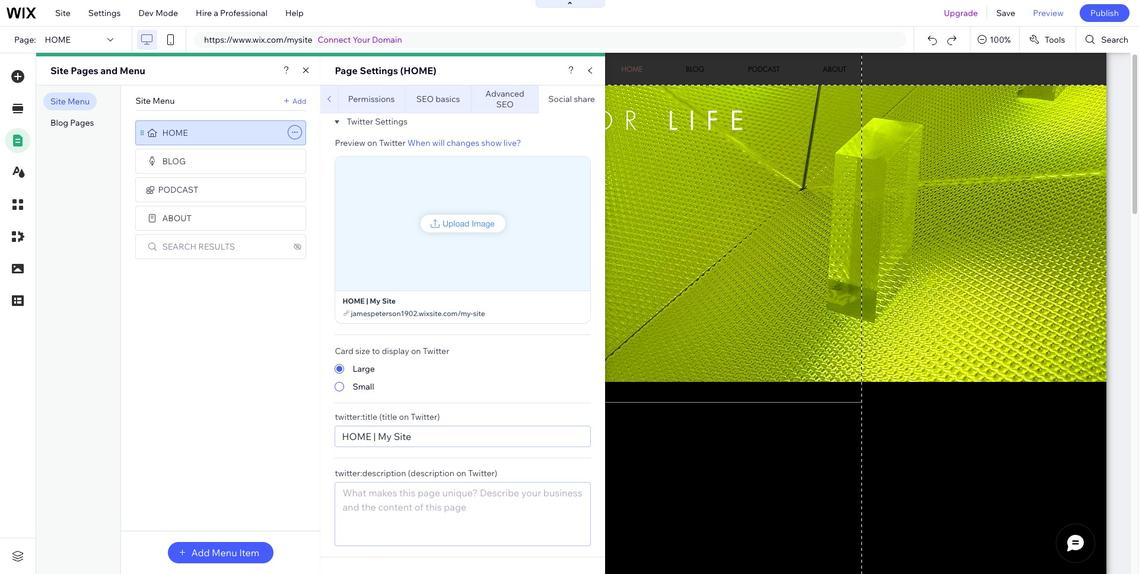 Task type: vqa. For each thing, say whether or not it's contained in the screenshot.
Business at the left bottom
no



Task type: locate. For each thing, give the bounding box(es) containing it.
seo left basics
[[417, 94, 434, 104]]

pages
[[71, 65, 98, 77], [70, 118, 94, 128]]

0 vertical spatial pages
[[71, 65, 98, 77]]

What makes this page unique? Describe your business and the content of this page text field
[[335, 483, 592, 547]]

0 vertical spatial settings
[[88, 8, 121, 18]]

preview for preview
[[1034, 8, 1064, 18]]

2 horizontal spatial home
[[343, 297, 365, 306]]

hire
[[196, 8, 212, 18]]

social
[[549, 94, 572, 104]]

share
[[574, 94, 595, 104]]

seo
[[417, 94, 434, 104], [497, 99, 514, 110]]

2 vertical spatial home
[[343, 297, 365, 306]]

1 horizontal spatial seo
[[497, 99, 514, 110]]

2 tooltip image from the top
[[588, 466, 599, 477]]

home left |
[[343, 297, 365, 306]]

blog
[[50, 118, 68, 128]]

0 horizontal spatial site menu
[[50, 96, 90, 107]]

1 vertical spatial settings
[[360, 65, 398, 77]]

1 vertical spatial add
[[191, 547, 210, 559]]

add inside button
[[191, 547, 210, 559]]

https://www.wix.com/mysite connect your domain
[[204, 34, 402, 45]]

2 vertical spatial twitter
[[423, 346, 450, 357]]

search results
[[162, 242, 235, 252]]

1 horizontal spatial twitter)
[[468, 468, 498, 479]]

home up "blog"
[[162, 128, 188, 138]]

on
[[368, 138, 377, 148], [411, 346, 421, 357], [399, 412, 409, 423], [457, 468, 467, 479]]

advanced seo
[[486, 88, 525, 110]]

home | my site
[[343, 297, 396, 306]]

menu
[[120, 65, 145, 77], [153, 96, 175, 106], [68, 96, 90, 107], [212, 547, 237, 559]]

pages right the blog
[[70, 118, 94, 128]]

0 vertical spatial tooltip image
[[588, 411, 599, 422]]

twitter) right (title
[[411, 412, 440, 423]]

settings down permissions
[[375, 116, 408, 127]]

add for add
[[293, 96, 307, 105]]

pages left and
[[71, 65, 98, 77]]

twitter
[[347, 116, 374, 127], [379, 138, 406, 148], [423, 346, 450, 357]]

preview inside button
[[1034, 8, 1064, 18]]

site
[[55, 8, 71, 18], [50, 65, 69, 77], [136, 96, 151, 106], [50, 96, 66, 107], [382, 297, 396, 306]]

twitter:description (description on twitter)
[[335, 468, 498, 479]]

twitter right display
[[423, 346, 450, 357]]

home
[[45, 34, 71, 45], [162, 128, 188, 138], [343, 297, 365, 306]]

add for add menu item
[[191, 547, 210, 559]]

seo up "live?"
[[497, 99, 514, 110]]

tooltip image
[[588, 343, 599, 353]]

site menu
[[136, 96, 175, 106], [50, 96, 90, 107]]

2 vertical spatial settings
[[375, 116, 408, 127]]

results
[[198, 242, 235, 252]]

preview up tools button
[[1034, 8, 1064, 18]]

settings up permissions
[[360, 65, 398, 77]]

0 horizontal spatial add
[[191, 547, 210, 559]]

1 vertical spatial twitter
[[379, 138, 406, 148]]

0 vertical spatial preview
[[1034, 8, 1064, 18]]

settings for page
[[360, 65, 398, 77]]

0 horizontal spatial preview
[[335, 138, 366, 148]]

jamespeterson1902.wixsite.com/my-
[[351, 309, 473, 318]]

help
[[286, 8, 304, 18]]

card
[[335, 346, 354, 357]]

twitter down permissions
[[347, 116, 374, 127]]

settings
[[88, 8, 121, 18], [360, 65, 398, 77], [375, 116, 408, 127]]

preview for preview on twitter when will changes show live?
[[335, 138, 366, 148]]

1 vertical spatial tooltip image
[[588, 466, 599, 477]]

1 horizontal spatial site menu
[[136, 96, 175, 106]]

(description
[[408, 468, 455, 479]]

size
[[356, 346, 370, 357]]

tooltip image for twitter:title (title on twitter)
[[588, 411, 599, 422]]

small
[[353, 382, 375, 392]]

0 horizontal spatial seo
[[417, 94, 434, 104]]

0 horizontal spatial home
[[45, 34, 71, 45]]

upload
[[443, 219, 470, 229]]

1 horizontal spatial preview
[[1034, 8, 1064, 18]]

twitter down twitter settings
[[379, 138, 406, 148]]

1 vertical spatial twitter)
[[468, 468, 498, 479]]

search button
[[1077, 27, 1140, 53]]

jamespeterson1902.wixsite.com/my-site
[[351, 309, 485, 318]]

when
[[408, 138, 431, 148]]

show
[[482, 138, 502, 148]]

twitter:title
[[335, 412, 378, 423]]

https://www.wix.com/mysite
[[204, 34, 313, 45]]

preview down twitter settings
[[335, 138, 366, 148]]

dev mode
[[139, 8, 178, 18]]

connect
[[318, 34, 351, 45]]

home up site pages and menu
[[45, 34, 71, 45]]

add
[[293, 96, 307, 105], [191, 547, 210, 559]]

0 vertical spatial home
[[45, 34, 71, 45]]

preview
[[1034, 8, 1064, 18], [335, 138, 366, 148]]

1 vertical spatial preview
[[335, 138, 366, 148]]

1 vertical spatial home
[[162, 128, 188, 138]]

about
[[162, 213, 192, 224]]

site pages and menu
[[50, 65, 145, 77]]

settings left dev
[[88, 8, 121, 18]]

page
[[335, 65, 358, 77]]

tooltip image
[[588, 411, 599, 422], [588, 466, 599, 477]]

twitter)
[[411, 412, 440, 423], [468, 468, 498, 479]]

0 horizontal spatial twitter)
[[411, 412, 440, 423]]

menu inside button
[[212, 547, 237, 559]]

0 horizontal spatial twitter
[[347, 116, 374, 127]]

on right display
[[411, 346, 421, 357]]

1 tooltip image from the top
[[588, 411, 599, 422]]

2 horizontal spatial twitter
[[423, 346, 450, 357]]

0 vertical spatial twitter)
[[411, 412, 440, 423]]

display
[[382, 346, 410, 357]]

1 vertical spatial pages
[[70, 118, 94, 128]]

0 vertical spatial add
[[293, 96, 307, 105]]

1 horizontal spatial add
[[293, 96, 307, 105]]

add menu item button
[[168, 543, 274, 564]]

0 vertical spatial twitter
[[347, 116, 374, 127]]

twitter settings
[[347, 116, 408, 127]]

seo inside advanced seo
[[497, 99, 514, 110]]

twitter) down search engines may show a different title text box
[[468, 468, 498, 479]]

twitter:title (title on twitter)
[[335, 412, 440, 423]]

professional
[[220, 8, 268, 18]]



Task type: describe. For each thing, give the bounding box(es) containing it.
save button
[[988, 0, 1025, 26]]

hire a professional
[[196, 8, 268, 18]]

will
[[433, 138, 445, 148]]

permissions
[[348, 94, 395, 104]]

preview button
[[1025, 0, 1073, 26]]

100%
[[990, 34, 1012, 45]]

add menu item
[[191, 547, 260, 559]]

1 horizontal spatial home
[[162, 128, 188, 138]]

Search engines may show a different title text field
[[335, 426, 592, 448]]

|
[[367, 297, 368, 306]]

card size to display on twitter
[[335, 346, 450, 357]]

domain
[[372, 34, 402, 45]]

1 horizontal spatial twitter
[[379, 138, 406, 148]]

basics
[[436, 94, 460, 104]]

pages for site
[[71, 65, 98, 77]]

blog
[[162, 156, 186, 167]]

when will changes show live? link
[[408, 138, 521, 148]]

social share
[[549, 94, 595, 104]]

mode
[[156, 8, 178, 18]]

your
[[353, 34, 370, 45]]

publish button
[[1081, 4, 1130, 22]]

100% button
[[971, 27, 1020, 53]]

and
[[101, 65, 118, 77]]

twitter:description
[[335, 468, 406, 479]]

twitter) for twitter:title (title on twitter)
[[411, 412, 440, 423]]

pages for blog
[[70, 118, 94, 128]]

advanced
[[486, 88, 525, 99]]

changes
[[447, 138, 480, 148]]

live?
[[504, 138, 521, 148]]

twitter) for twitter:description (description on twitter)
[[468, 468, 498, 479]]

tooltip image for twitter:description (description on twitter)
[[588, 466, 599, 477]]

item
[[239, 547, 260, 559]]

(title
[[380, 412, 397, 423]]

podcast
[[158, 185, 199, 195]]

tools
[[1045, 34, 1066, 45]]

site
[[473, 309, 485, 318]]

search
[[1102, 34, 1129, 45]]

publish
[[1091, 8, 1120, 18]]

my
[[370, 297, 381, 306]]

page settings (home)
[[335, 65, 437, 77]]

on right (title
[[399, 412, 409, 423]]

(home)
[[401, 65, 437, 77]]

upgrade
[[945, 8, 979, 18]]

on right the (description
[[457, 468, 467, 479]]

on down twitter settings
[[368, 138, 377, 148]]

large
[[353, 364, 375, 375]]

upload image
[[443, 219, 495, 229]]

dev
[[139, 8, 154, 18]]

search
[[162, 242, 197, 252]]

preview on twitter when will changes show live?
[[335, 138, 521, 148]]

seo basics
[[417, 94, 460, 104]]

blog pages
[[50, 118, 94, 128]]

to
[[372, 346, 380, 357]]

a
[[214, 8, 218, 18]]

image
[[472, 219, 495, 229]]

tools button
[[1021, 27, 1077, 53]]

settings for twitter
[[375, 116, 408, 127]]

save
[[997, 8, 1016, 18]]



